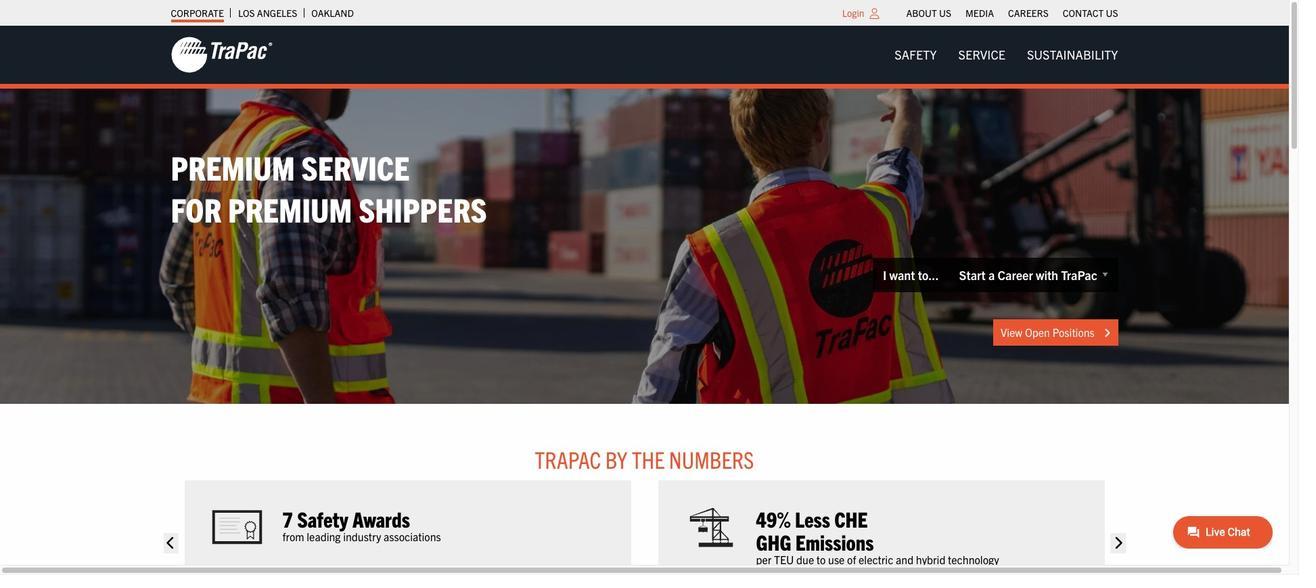 Task type: describe. For each thing, give the bounding box(es) containing it.
view open positions
[[1001, 326, 1097, 339]]

corporate
[[171, 7, 224, 19]]

menu bar containing about us
[[899, 3, 1125, 22]]

light image
[[870, 8, 879, 19]]

trapac
[[535, 445, 601, 474]]

positions
[[1053, 326, 1095, 339]]

want
[[890, 267, 915, 283]]

corporate image
[[171, 36, 272, 74]]

7
[[283, 505, 293, 532]]

premium service for premium shippers
[[171, 146, 487, 230]]

use
[[828, 553, 845, 566]]

solid image inside view open positions 'link'
[[1104, 328, 1111, 339]]

trapac by the numbers
[[535, 445, 754, 474]]

due
[[797, 553, 814, 566]]

contact
[[1063, 7, 1104, 19]]

the
[[632, 445, 665, 474]]

us for contact us
[[1106, 7, 1118, 19]]

0 vertical spatial premium
[[171, 146, 295, 187]]

about us link
[[907, 3, 952, 22]]

safety link
[[884, 41, 948, 68]]

teu
[[774, 553, 794, 566]]

industry
[[343, 530, 381, 543]]

awards
[[353, 505, 410, 532]]

numbers
[[669, 445, 754, 474]]

us for about us
[[939, 7, 952, 19]]

7 safety awards from leading industry associations
[[283, 505, 441, 543]]

view
[[1001, 326, 1023, 339]]

technology
[[948, 553, 999, 566]]

oakland
[[312, 7, 354, 19]]

view open positions link
[[993, 320, 1118, 346]]

los angeles
[[238, 7, 297, 19]]

about us
[[907, 7, 952, 19]]

i want to...
[[883, 267, 939, 283]]



Task type: vqa. For each thing, say whether or not it's contained in the screenshot.
the safety to the top
yes



Task type: locate. For each thing, give the bounding box(es) containing it.
0 vertical spatial menu bar
[[899, 3, 1125, 22]]

us right about
[[939, 7, 952, 19]]

associations
[[384, 530, 441, 543]]

safety inside 7 safety awards from leading industry associations
[[297, 505, 348, 532]]

and
[[896, 553, 914, 566]]

electric
[[859, 553, 894, 566]]

1 horizontal spatial us
[[1106, 7, 1118, 19]]

menu bar down careers link
[[884, 41, 1129, 68]]

media link
[[966, 3, 994, 22]]

shippers
[[359, 188, 487, 230]]

sustainability
[[1027, 47, 1118, 62]]

service inside premium service for premium shippers
[[302, 146, 410, 187]]

solid image
[[1104, 328, 1111, 339], [163, 533, 179, 554], [1111, 533, 1126, 554]]

hybrid
[[916, 553, 946, 566]]

login link
[[842, 7, 865, 19]]

2 us from the left
[[1106, 7, 1118, 19]]

angeles
[[257, 7, 297, 19]]

ghg
[[756, 528, 791, 555]]

49% less che ghg emissions per teu due to use of electric and hybrid technology
[[756, 505, 999, 566]]

menu bar up service link
[[899, 3, 1125, 22]]

of
[[847, 553, 856, 566]]

emissions
[[796, 528, 874, 555]]

login
[[842, 7, 865, 19]]

media
[[966, 7, 994, 19]]

1 vertical spatial service
[[302, 146, 410, 187]]

che
[[835, 505, 868, 532]]

from
[[283, 530, 304, 543]]

1 horizontal spatial safety
[[895, 47, 937, 62]]

careers link
[[1008, 3, 1049, 22]]

for
[[171, 188, 222, 230]]

49%
[[756, 505, 791, 532]]

service inside menu bar
[[959, 47, 1006, 62]]

contact us
[[1063, 7, 1118, 19]]

1 vertical spatial premium
[[228, 188, 352, 230]]

menu bar
[[899, 3, 1125, 22], [884, 41, 1129, 68]]

service
[[959, 47, 1006, 62], [302, 146, 410, 187]]

safety right the 7
[[297, 505, 348, 532]]

contact us link
[[1063, 3, 1118, 22]]

safety
[[895, 47, 937, 62], [297, 505, 348, 532]]

to...
[[918, 267, 939, 283]]

los angeles link
[[238, 3, 297, 22]]

us right contact
[[1106, 7, 1118, 19]]

1 vertical spatial safety
[[297, 505, 348, 532]]

menu bar containing safety
[[884, 41, 1129, 68]]

premium
[[171, 146, 295, 187], [228, 188, 352, 230]]

about
[[907, 7, 937, 19]]

by
[[606, 445, 628, 474]]

less
[[795, 505, 830, 532]]

0 vertical spatial service
[[959, 47, 1006, 62]]

1 horizontal spatial service
[[959, 47, 1006, 62]]

safety down about
[[895, 47, 937, 62]]

i
[[883, 267, 887, 283]]

0 horizontal spatial safety
[[297, 505, 348, 532]]

us
[[939, 7, 952, 19], [1106, 7, 1118, 19]]

per
[[756, 553, 772, 566]]

service link
[[948, 41, 1016, 68]]

sustainability link
[[1016, 41, 1129, 68]]

oakland link
[[312, 3, 354, 22]]

0 horizontal spatial us
[[939, 7, 952, 19]]

corporate link
[[171, 3, 224, 22]]

1 vertical spatial menu bar
[[884, 41, 1129, 68]]

los
[[238, 7, 255, 19]]

0 vertical spatial safety
[[895, 47, 937, 62]]

open
[[1025, 326, 1050, 339]]

to
[[817, 553, 826, 566]]

1 us from the left
[[939, 7, 952, 19]]

leading
[[307, 530, 341, 543]]

careers
[[1008, 7, 1049, 19]]

0 horizontal spatial service
[[302, 146, 410, 187]]



